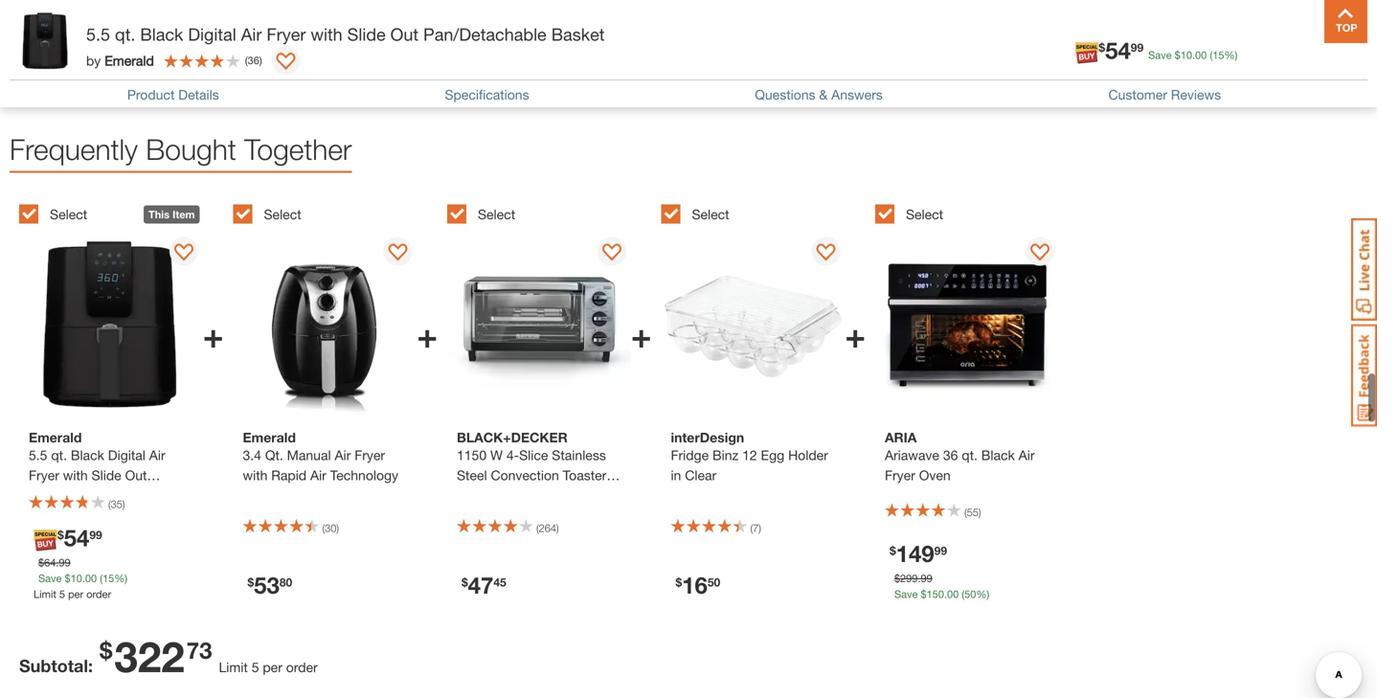 Task type: locate. For each thing, give the bounding box(es) containing it.
limit
[[34, 588, 56, 601], [219, 660, 248, 675]]

00 up 'subtotal:'
[[85, 572, 97, 585]]

$ inside $ 53 80
[[248, 576, 254, 589]]

(
[[1210, 49, 1213, 61], [245, 54, 248, 67], [964, 506, 967, 519], [322, 522, 325, 534], [536, 522, 539, 534], [750, 522, 753, 534], [100, 572, 103, 585], [962, 588, 965, 601]]

+ inside 4 / 5 group
[[845, 314, 866, 355]]

with left slide
[[311, 24, 343, 45]]

.
[[1192, 49, 1195, 61], [56, 557, 59, 569], [82, 572, 85, 585], [918, 572, 921, 585], [944, 588, 947, 601]]

$ 54 99 inside 1 / 5 group
[[57, 524, 102, 551]]

0 horizontal spatial black
[[140, 24, 183, 45]]

1 vertical spatial order
[[286, 660, 318, 675]]

1 horizontal spatial $ 54 99
[[1099, 36, 1144, 64]]

) for 53
[[337, 522, 339, 534]]

10 up reviews
[[1181, 49, 1192, 61]]

0 horizontal spatial 10
[[71, 572, 82, 585]]

%) inside $ 299 . 99 save $ 150 . 00 ( 50 %)
[[976, 588, 990, 601]]

save for $ 299 . 99 save $ 150 . 00 ( 50 %)
[[895, 588, 918, 601]]

50 inside $ 299 . 99 save $ 150 . 00 ( 50 %)
[[965, 588, 976, 601]]

+ for 47
[[631, 314, 652, 355]]

0 horizontal spatial 5
[[59, 588, 65, 601]]

1 vertical spatial save
[[38, 572, 62, 585]]

$ 54 99 up $ 64 . 99 save $ 10 . 00 ( 15 %) limit 5 per order
[[57, 524, 102, 551]]

answers
[[831, 87, 883, 103]]

per up 'subtotal:'
[[68, 588, 84, 601]]

1 vertical spatial fryer
[[355, 447, 385, 463]]

1 horizontal spatial 50
[[965, 588, 976, 601]]

$ 47 45
[[462, 572, 506, 599]]

per inside $ 64 . 99 save $ 10 . 00 ( 15 %) limit 5 per order
[[68, 588, 84, 601]]

0 vertical spatial 54
[[1105, 36, 1131, 64]]

2 vertical spatial 00
[[947, 588, 959, 601]]

display image inside 1 / 5 group
[[174, 244, 193, 263]]

) down the 'aria ariawave 36 qt. black air fryer oven' on the right bottom
[[979, 506, 981, 519]]

1 horizontal spatial 54
[[1105, 36, 1131, 64]]

%) inside $ 64 . 99 save $ 10 . 00 ( 15 %) limit 5 per order
[[114, 572, 128, 585]]

1 vertical spatial black
[[982, 447, 1015, 463]]

0 vertical spatial order
[[86, 588, 111, 601]]

emerald up qt.
[[243, 430, 296, 446]]

2 horizontal spatial with
[[492, 488, 517, 504]]

00 inside $ 64 . 99 save $ 10 . 00 ( 15 %) limit 5 per order
[[85, 572, 97, 585]]

1 vertical spatial limit
[[219, 660, 248, 675]]

54 up $ 64 . 99 save $ 10 . 00 ( 15 %) limit 5 per order
[[64, 524, 89, 551]]

limit down 64
[[34, 588, 56, 601]]

99
[[1131, 41, 1144, 54], [89, 528, 102, 542], [934, 544, 947, 558], [59, 557, 71, 569], [921, 572, 933, 585]]

reviews
[[1171, 87, 1221, 103]]

display image
[[277, 53, 296, 72], [388, 244, 407, 263]]

2 display image from the left
[[602, 244, 621, 263]]

1 horizontal spatial save
[[895, 588, 918, 601]]

1 horizontal spatial 00
[[947, 588, 959, 601]]

) down technology
[[337, 522, 339, 534]]

7
[[753, 522, 759, 534]]

save down 64
[[38, 572, 62, 585]]

black
[[140, 24, 183, 45], [982, 447, 1015, 463]]

0 horizontal spatial 54
[[64, 524, 89, 551]]

ariawave 36 qt. black air fryer oven image
[[875, 232, 1059, 416]]

1 horizontal spatial oven
[[919, 468, 951, 483]]

16
[[682, 572, 708, 599]]

36 down 5.5 qt. black digital air fryer with slide out pan/detachable basket
[[248, 54, 259, 67]]

47
[[468, 572, 494, 599]]

0 horizontal spatial 00
[[85, 572, 97, 585]]

2 vertical spatial save
[[895, 588, 918, 601]]

0 horizontal spatial %)
[[114, 572, 128, 585]]

) down 'interdesign fridge binz 12 egg holder in clear'
[[759, 522, 761, 534]]

1 vertical spatial 00
[[85, 572, 97, 585]]

order up 'subtotal:'
[[86, 588, 111, 601]]

fryer right digital
[[267, 24, 306, 45]]

5 right 73
[[252, 660, 259, 675]]

customer
[[1109, 87, 1167, 103]]

1 vertical spatial qt.
[[962, 447, 978, 463]]

black inside the 'aria ariawave 36 qt. black air fryer oven'
[[982, 447, 1015, 463]]

99 up $ 299 . 99 save $ 150 . 00 ( 50 %)
[[934, 544, 947, 558]]

0 vertical spatial with
[[311, 24, 343, 45]]

feedback link image
[[1351, 324, 1377, 427]]

fryer up technology
[[355, 447, 385, 463]]

with for slide
[[311, 24, 343, 45]]

1 display image from the left
[[174, 244, 193, 263]]

1 horizontal spatial display image
[[388, 244, 407, 263]]

1 + from the left
[[203, 314, 224, 355]]

in
[[553, 488, 564, 504]]

frequently bought together
[[10, 132, 352, 166]]

display image
[[174, 244, 193, 263], [602, 244, 621, 263], [816, 244, 836, 263], [1030, 244, 1050, 263]]

$ 54 99
[[1099, 36, 1144, 64], [57, 524, 102, 551]]

oven down ariawave
[[919, 468, 951, 483]]

emerald 3.4 qt. manual air fryer with rapid air technology
[[243, 430, 398, 483]]

convection
[[491, 468, 559, 483]]

3.4 qt. manual air fryer with rapid air technology image
[[233, 232, 417, 416]]

5 inside subtotal: $ 322 73 limit 5 per order
[[252, 660, 259, 675]]

oven
[[919, 468, 951, 483], [457, 488, 488, 504]]

$ 54 99 up customer
[[1099, 36, 1144, 64]]

0 vertical spatial qt.
[[115, 24, 135, 45]]

1 vertical spatial 5
[[252, 660, 259, 675]]

2 horizontal spatial save
[[1149, 49, 1172, 61]]

5 select from the left
[[906, 207, 944, 222]]

with down convection at the bottom of the page
[[492, 488, 517, 504]]

3 display image from the left
[[816, 244, 836, 263]]

1 horizontal spatial 5
[[252, 660, 259, 675]]

1150 w 4-slice stainless steel convection toaster oven with built-in timer image
[[447, 232, 631, 416]]

50
[[708, 576, 720, 589], [965, 588, 976, 601]]

fridge binz 12 egg holder in clear image
[[661, 232, 845, 416]]

$ 54 99 for $
[[1099, 36, 1144, 64]]

4 + from the left
[[845, 314, 866, 355]]

1 horizontal spatial %)
[[976, 588, 990, 601]]

0 horizontal spatial fryer
[[267, 24, 306, 45]]

00 inside $ 299 . 99 save $ 150 . 00 ( 50 %)
[[947, 588, 959, 601]]

( 264 )
[[536, 522, 559, 534]]

0 horizontal spatial emerald
[[105, 52, 154, 68]]

0 vertical spatial %)
[[1224, 49, 1238, 61]]

oven down steel at the left bottom of page
[[457, 488, 488, 504]]

item
[[172, 208, 195, 221]]

fridge
[[671, 447, 709, 463]]

1 horizontal spatial fryer
[[355, 447, 385, 463]]

36
[[248, 54, 259, 67], [943, 447, 958, 463]]

3.4
[[243, 447, 261, 463]]

2 horizontal spatial fryer
[[885, 468, 915, 483]]

0 horizontal spatial per
[[68, 588, 84, 601]]

36 right ariawave
[[943, 447, 958, 463]]

00 up reviews
[[1195, 49, 1207, 61]]

navigation
[[551, 0, 826, 40]]

0 vertical spatial limit
[[34, 588, 56, 601]]

0 vertical spatial black
[[140, 24, 183, 45]]

fryer for manual
[[355, 447, 385, 463]]

per right 73
[[263, 660, 282, 675]]

1 vertical spatial display image
[[388, 244, 407, 263]]

3 + from the left
[[631, 314, 652, 355]]

air inside the 'aria ariawave 36 qt. black air fryer oven'
[[1019, 447, 1035, 463]]

emerald
[[105, 52, 154, 68], [243, 430, 296, 446]]

) down in
[[556, 522, 559, 534]]

with for rapid
[[243, 468, 268, 483]]

subtotal:
[[19, 656, 93, 676]]

4 display image from the left
[[1030, 244, 1050, 263]]

4-
[[507, 447, 519, 463]]

3 select from the left
[[478, 207, 515, 222]]

+ inside '3 / 5' group
[[631, 314, 652, 355]]

black up by emerald
[[140, 24, 183, 45]]

30
[[325, 522, 337, 534]]

aria ariawave 36 qt. black air fryer oven
[[885, 430, 1035, 483]]

display image inside 2 / 5 group
[[388, 244, 407, 263]]

( inside $ 299 . 99 save $ 150 . 00 ( 50 %)
[[962, 588, 965, 601]]

qt. up the ( 55 )
[[962, 447, 978, 463]]

10
[[1181, 49, 1192, 61], [71, 572, 82, 585]]

air
[[241, 24, 262, 45], [335, 447, 351, 463], [1019, 447, 1035, 463], [310, 468, 326, 483]]

0 horizontal spatial 50
[[708, 576, 720, 589]]

) inside 5 / 5 group
[[979, 506, 981, 519]]

1 horizontal spatial 15
[[1213, 49, 1224, 61]]

2 select from the left
[[264, 207, 301, 222]]

limit inside subtotal: $ 322 73 limit 5 per order
[[219, 660, 248, 675]]

1 vertical spatial 15
[[103, 572, 114, 585]]

+ for 53
[[417, 314, 438, 355]]

0 horizontal spatial $ 54 99
[[57, 524, 102, 551]]

2 vertical spatial with
[[492, 488, 517, 504]]

1 horizontal spatial with
[[311, 24, 343, 45]]

99 right 299
[[921, 572, 933, 585]]

order down 80
[[286, 660, 318, 675]]

2 vertical spatial fryer
[[885, 468, 915, 483]]

4 select from the left
[[692, 207, 729, 222]]

0 vertical spatial $ 54 99
[[1099, 36, 1144, 64]]

1 horizontal spatial emerald
[[243, 430, 296, 446]]

1 vertical spatial per
[[263, 660, 282, 675]]

0 horizontal spatial save
[[38, 572, 62, 585]]

select
[[50, 207, 87, 222], [264, 207, 301, 222], [478, 207, 515, 222], [692, 207, 729, 222], [906, 207, 944, 222]]

1 select from the left
[[50, 207, 87, 222]]

) inside 2 / 5 group
[[337, 522, 339, 534]]

1 vertical spatial %)
[[114, 572, 128, 585]]

99 right 64
[[59, 557, 71, 569]]

36 inside the 'aria ariawave 36 qt. black air fryer oven'
[[943, 447, 958, 463]]

5 up 'subtotal:'
[[59, 588, 65, 601]]

0 vertical spatial 10
[[1181, 49, 1192, 61]]

out
[[390, 24, 419, 45]]

customer reviews
[[1109, 87, 1221, 103]]

oven inside black+decker 1150 w 4-slice stainless steel convection toaster oven with built-in timer
[[457, 488, 488, 504]]

$ 149 99
[[890, 540, 947, 567]]

by
[[86, 52, 101, 68]]

50 inside $ 16 50
[[708, 576, 720, 589]]

customer reviews button
[[1109, 87, 1221, 103], [1109, 87, 1221, 103]]

3 / 5 group
[[447, 194, 652, 627]]

0 horizontal spatial 15
[[103, 572, 114, 585]]

specifications button
[[445, 87, 529, 103], [445, 87, 529, 103]]

) inside 4 / 5 group
[[759, 522, 761, 534]]

5.5 qt. black digital air fryer with slide out pan/detachable basket
[[86, 24, 605, 45]]

1 vertical spatial oven
[[457, 488, 488, 504]]

per
[[68, 588, 84, 601], [263, 660, 282, 675]]

80
[[280, 576, 292, 589]]

0 vertical spatial 5
[[59, 588, 65, 601]]

select inside 4 / 5 group
[[692, 207, 729, 222]]

$ 54 99 for save
[[57, 524, 102, 551]]

$ inside subtotal: $ 322 73 limit 5 per order
[[100, 637, 112, 664]]

0 vertical spatial 00
[[1195, 49, 1207, 61]]

save inside $ 64 . 99 save $ 10 . 00 ( 15 %) limit 5 per order
[[38, 572, 62, 585]]

product details
[[127, 87, 219, 103]]

1 horizontal spatial qt.
[[962, 447, 978, 463]]

1 horizontal spatial per
[[263, 660, 282, 675]]

55
[[967, 506, 979, 519]]

qt.
[[115, 24, 135, 45], [962, 447, 978, 463]]

0 vertical spatial emerald
[[105, 52, 154, 68]]

qt. up by emerald
[[115, 24, 135, 45]]

black right ariawave
[[982, 447, 1015, 463]]

5
[[59, 588, 65, 601], [252, 660, 259, 675]]

with
[[311, 24, 343, 45], [243, 468, 268, 483], [492, 488, 517, 504]]

0 horizontal spatial oven
[[457, 488, 488, 504]]

in
[[671, 468, 681, 483]]

limit right 73
[[219, 660, 248, 675]]

0 vertical spatial display image
[[277, 53, 296, 72]]

1 vertical spatial 10
[[71, 572, 82, 585]]

( 30 )
[[322, 522, 339, 534]]

select for 53
[[264, 207, 301, 222]]

order inside $ 64 . 99 save $ 10 . 00 ( 15 %) limit 5 per order
[[86, 588, 111, 601]]

4 / 5 group
[[661, 194, 866, 627]]

limit inside $ 64 . 99 save $ 10 . 00 ( 15 %) limit 5 per order
[[34, 588, 56, 601]]

) for 16
[[759, 522, 761, 534]]

+
[[203, 314, 224, 355], [417, 314, 438, 355], [631, 314, 652, 355], [845, 314, 866, 355]]

73
[[187, 637, 212, 664]]

+ inside 2 / 5 group
[[417, 314, 438, 355]]

0 horizontal spatial with
[[243, 468, 268, 483]]

0 vertical spatial fryer
[[267, 24, 306, 45]]

1 vertical spatial with
[[243, 468, 268, 483]]

+ inside 1 / 5 group
[[203, 314, 224, 355]]

) inside '3 / 5' group
[[556, 522, 559, 534]]

select inside 2 / 5 group
[[264, 207, 301, 222]]

1 horizontal spatial limit
[[219, 660, 248, 675]]

2 horizontal spatial 00
[[1195, 49, 1207, 61]]

0 vertical spatial per
[[68, 588, 84, 601]]

clear
[[685, 468, 717, 483]]

save inside $ 299 . 99 save $ 150 . 00 ( 50 %)
[[895, 588, 918, 601]]

2 vertical spatial %)
[[976, 588, 990, 601]]

)
[[259, 54, 262, 67], [979, 506, 981, 519], [337, 522, 339, 534], [556, 522, 559, 534], [759, 522, 761, 534]]

0 horizontal spatial order
[[86, 588, 111, 601]]

display image for aria
[[1030, 244, 1050, 263]]

99 inside $ 149 99
[[934, 544, 947, 558]]

questions & answers
[[755, 87, 883, 103]]

manual
[[287, 447, 331, 463]]

54 inside 1 / 5 group
[[64, 524, 89, 551]]

emerald inside emerald 3.4 qt. manual air fryer with rapid air technology
[[243, 430, 296, 446]]

5 / 5 group
[[875, 194, 1080, 627]]

1 horizontal spatial order
[[286, 660, 318, 675]]

00
[[1195, 49, 1207, 61], [85, 572, 97, 585], [947, 588, 959, 601]]

0 vertical spatial 15
[[1213, 49, 1224, 61]]

timer
[[567, 488, 601, 504]]

stainless
[[552, 447, 606, 463]]

54 up customer
[[1105, 36, 1131, 64]]

2 + from the left
[[417, 314, 438, 355]]

1 horizontal spatial 36
[[943, 447, 958, 463]]

with down 3.4
[[243, 468, 268, 483]]

1 horizontal spatial black
[[982, 447, 1015, 463]]

select inside '3 / 5' group
[[478, 207, 515, 222]]

1 vertical spatial $ 54 99
[[57, 524, 102, 551]]

save down 299
[[895, 588, 918, 601]]

aria
[[885, 430, 917, 446]]

54
[[1105, 36, 1131, 64], [64, 524, 89, 551]]

fryer down ariawave
[[885, 468, 915, 483]]

top button
[[1325, 0, 1368, 43]]

save up customer reviews
[[1149, 49, 1172, 61]]

this
[[148, 208, 170, 221]]

emerald right "by"
[[105, 52, 154, 68]]

10 up 'subtotal:'
[[71, 572, 82, 585]]

0 horizontal spatial limit
[[34, 588, 56, 601]]

1 vertical spatial emerald
[[243, 430, 296, 446]]

1 vertical spatial 54
[[64, 524, 89, 551]]

0 vertical spatial oven
[[919, 468, 951, 483]]

1 horizontal spatial 10
[[1181, 49, 1192, 61]]

0 horizontal spatial display image
[[277, 53, 296, 72]]

interdesign fridge binz 12 egg holder in clear
[[671, 430, 828, 483]]

1 vertical spatial 36
[[943, 447, 958, 463]]

with inside emerald 3.4 qt. manual air fryer with rapid air technology
[[243, 468, 268, 483]]

0 horizontal spatial 36
[[248, 54, 259, 67]]

fryer inside emerald 3.4 qt. manual air fryer with rapid air technology
[[355, 447, 385, 463]]

45
[[494, 576, 506, 589]]

$ 299 . 99 save $ 150 . 00 ( 50 %)
[[895, 572, 990, 601]]

00 right "150"
[[947, 588, 959, 601]]



Task type: describe. For each thing, give the bounding box(es) containing it.
qt. inside the 'aria ariawave 36 qt. black air fryer oven'
[[962, 447, 978, 463]]

select inside 1 / 5 group
[[50, 207, 87, 222]]

0 vertical spatial save
[[1149, 49, 1172, 61]]

0 vertical spatial 36
[[248, 54, 259, 67]]

select for 47
[[478, 207, 515, 222]]

holder
[[788, 447, 828, 463]]

00 for $ 299 . 99 save $ 150 . 00 ( 50 %)
[[947, 588, 959, 601]]

$ inside $ 149 99
[[890, 544, 896, 558]]

99 inside $ 299 . 99 save $ 150 . 00 ( 50 %)
[[921, 572, 933, 585]]

0 horizontal spatial qt.
[[115, 24, 135, 45]]

54 for $
[[1105, 36, 1131, 64]]

) down 5.5 qt. black digital air fryer with slide out pan/detachable basket
[[259, 54, 262, 67]]

&
[[819, 87, 828, 103]]

$ inside $ 16 50
[[676, 576, 682, 589]]

digital
[[188, 24, 236, 45]]

99 up $ 64 . 99 save $ 10 . 00 ( 15 %) limit 5 per order
[[89, 528, 102, 542]]

select inside 5 / 5 group
[[906, 207, 944, 222]]

product
[[127, 87, 175, 103]]

questions
[[755, 87, 816, 103]]

$ 53 80
[[248, 572, 292, 599]]

149
[[896, 540, 934, 567]]

display image for interdesign
[[816, 244, 836, 263]]

64
[[44, 557, 56, 569]]

ariawave
[[885, 447, 940, 463]]

$ 16 50
[[676, 572, 720, 599]]

by emerald
[[86, 52, 154, 68]]

together
[[244, 132, 352, 166]]

%) for $ 299 . 99 save $ 150 . 00 ( 50 %)
[[976, 588, 990, 601]]

toaster
[[563, 468, 607, 483]]

( 36 )
[[245, 54, 262, 67]]

black+decker
[[457, 430, 568, 446]]

save for $ 64 . 99 save $ 10 . 00 ( 15 %) limit 5 per order
[[38, 572, 62, 585]]

interdesign
[[671, 430, 744, 446]]

99 up customer
[[1131, 41, 1144, 54]]

$ 64 . 99 save $ 10 . 00 ( 15 %) limit 5 per order
[[34, 557, 128, 601]]

1150
[[457, 447, 487, 463]]

specifications
[[445, 87, 529, 103]]

steel
[[457, 468, 487, 483]]

53
[[254, 572, 280, 599]]

( inside $ 64 . 99 save $ 10 . 00 ( 15 %) limit 5 per order
[[100, 572, 103, 585]]

qt.
[[265, 447, 283, 463]]

display image for black+decker
[[602, 244, 621, 263]]

binz
[[713, 447, 739, 463]]

live chat image
[[1351, 218, 1377, 321]]

fryer for digital
[[267, 24, 306, 45]]

12
[[742, 447, 757, 463]]

10 inside $ 64 . 99 save $ 10 . 00 ( 15 %) limit 5 per order
[[71, 572, 82, 585]]

technology
[[330, 468, 398, 483]]

5 inside $ 64 . 99 save $ 10 . 00 ( 15 %) limit 5 per order
[[59, 588, 65, 601]]

select for 16
[[692, 207, 729, 222]]

322
[[114, 631, 185, 682]]

+ for 16
[[845, 314, 866, 355]]

( inside 4 / 5 group
[[750, 522, 753, 534]]

%) for $ 64 . 99 save $ 10 . 00 ( 15 %) limit 5 per order
[[114, 572, 128, 585]]

pan/detachable
[[423, 24, 547, 45]]

15 inside $ 64 . 99 save $ 10 . 00 ( 15 %) limit 5 per order
[[103, 572, 114, 585]]

product image image
[[14, 10, 77, 72]]

5.5
[[86, 24, 110, 45]]

this item
[[148, 208, 195, 221]]

frequently
[[10, 132, 138, 166]]

details
[[178, 87, 219, 103]]

black+decker 1150 w 4-slice stainless steel convection toaster oven with built-in timer
[[457, 430, 607, 504]]

order inside subtotal: $ 322 73 limit 5 per order
[[286, 660, 318, 675]]

54 for save
[[64, 524, 89, 551]]

bought
[[146, 132, 236, 166]]

slide
[[347, 24, 386, 45]]

( inside '3 / 5' group
[[536, 522, 539, 534]]

built-
[[521, 488, 553, 504]]

per inside subtotal: $ 322 73 limit 5 per order
[[263, 660, 282, 675]]

( 7 )
[[750, 522, 761, 534]]

299
[[900, 572, 918, 585]]

rapid
[[271, 468, 307, 483]]

save $ 10 . 00 ( 15 %)
[[1149, 49, 1238, 61]]

2 / 5 group
[[233, 194, 438, 627]]

( 55 )
[[964, 506, 981, 519]]

1 / 5 group
[[19, 194, 224, 627]]

( inside 2 / 5 group
[[322, 522, 325, 534]]

egg
[[761, 447, 785, 463]]

oven inside the 'aria ariawave 36 qt. black air fryer oven'
[[919, 468, 951, 483]]

showing
[[602, 41, 658, 57]]

w
[[490, 447, 503, 463]]

basket
[[551, 24, 605, 45]]

00 for $ 64 . 99 save $ 10 . 00 ( 15 %) limit 5 per order
[[85, 572, 97, 585]]

slice
[[519, 447, 548, 463]]

subtotal: $ 322 73 limit 5 per order
[[19, 631, 318, 682]]

$ inside $ 47 45
[[462, 576, 468, 589]]

) for 47
[[556, 522, 559, 534]]

150
[[927, 588, 944, 601]]

with inside black+decker 1150 w 4-slice stainless steel convection toaster oven with built-in timer
[[492, 488, 517, 504]]

99 inside $ 64 . 99 save $ 10 . 00 ( 15 %) limit 5 per order
[[59, 557, 71, 569]]

fryer inside the 'aria ariawave 36 qt. black air fryer oven'
[[885, 468, 915, 483]]

2 horizontal spatial %)
[[1224, 49, 1238, 61]]

264
[[539, 522, 556, 534]]



Task type: vqa. For each thing, say whether or not it's contained in the screenshot.
12k on the left
no



